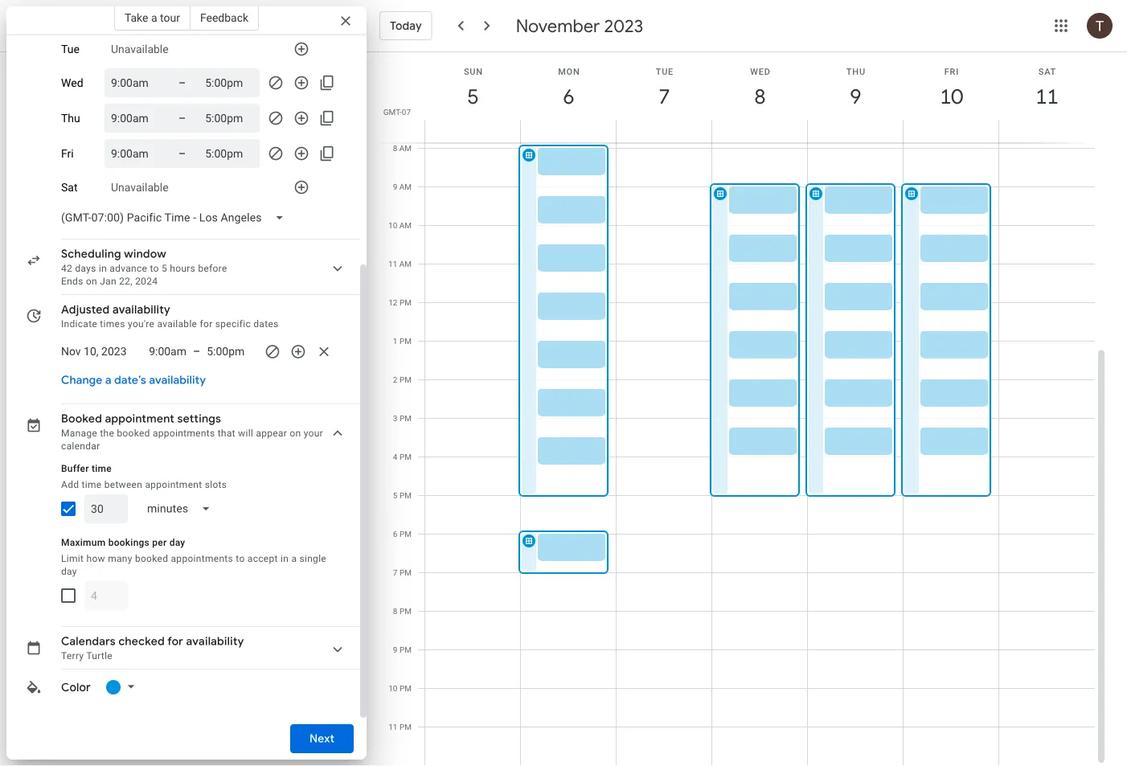 Task type: locate. For each thing, give the bounding box(es) containing it.
0 vertical spatial in
[[99, 263, 107, 274]]

am down the 9 am
[[399, 220, 412, 230]]

6
[[562, 83, 574, 110], [393, 529, 398, 539]]

0 horizontal spatial thu
[[61, 112, 80, 125]]

day down limit
[[61, 566, 77, 577]]

0 horizontal spatial a
[[105, 373, 112, 388]]

– right start time on fridays text box on the left of the page
[[179, 147, 186, 160]]

grid containing 5
[[373, 52, 1108, 766]]

on
[[86, 276, 97, 287], [290, 428, 301, 439]]

– for fri
[[179, 147, 186, 160]]

1 vertical spatial on
[[290, 428, 301, 439]]

appear
[[256, 428, 287, 439]]

2024
[[135, 276, 158, 287]]

0 horizontal spatial sat
[[61, 181, 78, 194]]

5 down 4
[[393, 491, 398, 500]]

availability right checked
[[186, 634, 244, 649]]

1 horizontal spatial to
[[236, 553, 245, 564]]

thu inside 9 column header
[[847, 66, 866, 76]]

thu up thursday, november 9 element
[[847, 66, 866, 76]]

Buffer time number field
[[91, 495, 121, 523]]

tue 7
[[656, 66, 674, 110]]

2 vertical spatial availability
[[186, 634, 244, 649]]

pm up 7 pm
[[400, 529, 412, 539]]

– left end time on thursdays text box
[[179, 111, 186, 125]]

feedback
[[200, 11, 249, 24]]

for right checked
[[167, 634, 183, 649]]

availability inside the adjusted availability indicate times you're available for specific dates
[[113, 302, 170, 317]]

1 pm from the top
[[400, 298, 412, 307]]

2 vertical spatial 11
[[389, 722, 398, 732]]

time
[[92, 463, 112, 474], [82, 479, 102, 491]]

pm right 2
[[400, 375, 412, 384]]

day right per
[[169, 537, 185, 548]]

appointments left accept
[[171, 553, 233, 564]]

4 pm
[[393, 452, 412, 462]]

to up 2024
[[150, 263, 159, 274]]

2 vertical spatial 10
[[389, 683, 398, 693]]

day
[[169, 537, 185, 548], [61, 566, 77, 577]]

3 pm from the top
[[400, 375, 412, 384]]

1 horizontal spatial tue
[[656, 66, 674, 76]]

1 horizontal spatial on
[[290, 428, 301, 439]]

1 horizontal spatial thu
[[847, 66, 866, 76]]

window
[[124, 247, 166, 261]]

11
[[1035, 83, 1058, 110], [388, 259, 397, 269], [389, 722, 398, 732]]

appointment up the
[[105, 412, 174, 426]]

many
[[108, 553, 132, 564]]

wed left start time on wednesdays text box
[[61, 76, 83, 89]]

a inside take a tour "button"
[[151, 11, 157, 24]]

Start time on Fridays text field
[[111, 144, 159, 163]]

2 vertical spatial a
[[291, 553, 297, 564]]

1 horizontal spatial a
[[151, 11, 157, 24]]

1 vertical spatial for
[[167, 634, 183, 649]]

5 pm from the top
[[400, 452, 412, 462]]

1 horizontal spatial 7
[[658, 83, 669, 110]]

1 horizontal spatial wed
[[750, 66, 771, 76]]

sat up scheduling
[[61, 181, 78, 194]]

pm up 9 pm
[[400, 606, 412, 616]]

0 horizontal spatial for
[[167, 634, 183, 649]]

settings
[[177, 412, 221, 426]]

1 vertical spatial day
[[61, 566, 77, 577]]

6 pm from the top
[[400, 491, 412, 500]]

availability down the start time "text box"
[[149, 373, 206, 388]]

1 vertical spatial appointments
[[171, 553, 233, 564]]

1 unavailable from the top
[[111, 42, 169, 56]]

0 horizontal spatial 7
[[393, 568, 398, 577]]

1 vertical spatial 11
[[388, 259, 397, 269]]

pm up 6 pm
[[400, 491, 412, 500]]

2 vertical spatial 9
[[393, 645, 398, 655]]

on down days
[[86, 276, 97, 287]]

wed up wednesday, november 8 element
[[750, 66, 771, 76]]

a left tour
[[151, 11, 157, 24]]

0 vertical spatial 11
[[1035, 83, 1058, 110]]

pm
[[400, 298, 412, 307], [400, 336, 412, 346], [400, 375, 412, 384], [400, 413, 412, 423], [400, 452, 412, 462], [400, 491, 412, 500], [400, 529, 412, 539], [400, 568, 412, 577], [400, 606, 412, 616], [400, 645, 412, 655], [400, 683, 412, 693], [400, 722, 412, 732]]

6 down mon
[[562, 83, 574, 110]]

appointments
[[153, 428, 215, 439], [171, 553, 233, 564]]

in
[[99, 263, 107, 274], [281, 553, 289, 564]]

0 vertical spatial 8
[[753, 83, 765, 110]]

10 pm from the top
[[400, 645, 412, 655]]

for
[[200, 318, 213, 330], [167, 634, 183, 649]]

1 vertical spatial thu
[[61, 112, 80, 125]]

pm right 4
[[400, 452, 412, 462]]

0 vertical spatial 6
[[562, 83, 574, 110]]

2 pm from the top
[[400, 336, 412, 346]]

0 vertical spatial 9
[[849, 83, 861, 110]]

0 vertical spatial on
[[86, 276, 97, 287]]

adjusted
[[61, 302, 110, 317]]

booked
[[61, 412, 102, 426]]

1 vertical spatial 10
[[388, 220, 397, 230]]

9 pm
[[393, 645, 412, 655]]

availability for date's
[[149, 373, 206, 388]]

0 horizontal spatial in
[[99, 263, 107, 274]]

time right add
[[82, 479, 102, 491]]

appointments down settings
[[153, 428, 215, 439]]

0 vertical spatial day
[[169, 537, 185, 548]]

pm for 6 pm
[[400, 529, 412, 539]]

4 am from the top
[[399, 259, 412, 269]]

1 vertical spatial booked
[[135, 553, 168, 564]]

1 vertical spatial tue
[[656, 66, 674, 76]]

0 vertical spatial tue
[[61, 42, 79, 56]]

for left specific
[[200, 318, 213, 330]]

6 up 7 pm
[[393, 529, 398, 539]]

8 inside wed 8
[[753, 83, 765, 110]]

booked down per
[[135, 553, 168, 564]]

1 vertical spatial sat
[[61, 181, 78, 194]]

unavailable down the take
[[111, 42, 169, 56]]

available
[[157, 318, 197, 330]]

7 pm from the top
[[400, 529, 412, 539]]

1 horizontal spatial day
[[169, 537, 185, 548]]

your
[[304, 428, 323, 439]]

unavailable down start time on fridays text box on the left of the page
[[111, 181, 169, 194]]

11 for 11 am
[[388, 259, 397, 269]]

tue inside 7 column header
[[656, 66, 674, 76]]

0 vertical spatial appointments
[[153, 428, 215, 439]]

1 vertical spatial fri
[[61, 147, 74, 160]]

11 inside 11 column header
[[1035, 83, 1058, 110]]

1 vertical spatial appointment
[[145, 479, 202, 491]]

0 horizontal spatial 6
[[393, 529, 398, 539]]

maximum
[[61, 537, 106, 548]]

calendar
[[61, 441, 100, 452]]

availability
[[113, 302, 170, 317], [149, 373, 206, 388], [186, 634, 244, 649]]

time right buffer
[[92, 463, 112, 474]]

appointment left slots
[[145, 479, 202, 491]]

change a date's availability button
[[55, 366, 212, 395]]

in right accept
[[281, 553, 289, 564]]

fri for fri
[[61, 147, 74, 160]]

–
[[179, 76, 186, 89], [179, 111, 186, 125], [179, 147, 186, 160], [193, 345, 200, 358]]

1 vertical spatial 8
[[393, 143, 397, 153]]

0 horizontal spatial day
[[61, 566, 77, 577]]

pm for 4 pm
[[400, 452, 412, 462]]

on inside scheduling window 42 days in advance to 5 hours before ends on jan 22, 2024
[[86, 276, 97, 287]]

thu 9
[[847, 66, 866, 110]]

am for 11 am
[[399, 259, 412, 269]]

availability inside calendars checked for availability terry turtle
[[186, 634, 244, 649]]

availability inside button
[[149, 373, 206, 388]]

0 horizontal spatial fri
[[61, 147, 74, 160]]

change
[[61, 373, 103, 388]]

0 vertical spatial fri
[[945, 66, 959, 76]]

12 pm from the top
[[400, 722, 412, 732]]

0 vertical spatial a
[[151, 11, 157, 24]]

8 pm from the top
[[400, 568, 412, 577]]

0 vertical spatial appointment
[[105, 412, 174, 426]]

tue
[[61, 42, 79, 56], [656, 66, 674, 76]]

wed for wed
[[61, 76, 83, 89]]

1 vertical spatial availability
[[149, 373, 206, 388]]

0 vertical spatial availability
[[113, 302, 170, 317]]

appointment inside buffer time add time between appointment slots
[[145, 479, 202, 491]]

unavailable for sat
[[111, 181, 169, 194]]

– for wed
[[179, 76, 186, 89]]

pm for 12 pm
[[400, 298, 412, 307]]

3 am from the top
[[399, 220, 412, 230]]

1 vertical spatial to
[[236, 553, 245, 564]]

thu left start time on thursdays text box
[[61, 112, 80, 125]]

1 pm
[[393, 336, 412, 346]]

adjusted availability indicate times you're available for specific dates
[[61, 302, 279, 330]]

11 am
[[388, 259, 412, 269]]

Start time on Wednesdays text field
[[111, 73, 159, 92]]

a left 'single'
[[291, 553, 297, 564]]

on left your
[[290, 428, 301, 439]]

1 vertical spatial time
[[82, 479, 102, 491]]

pm down 8 pm
[[400, 645, 412, 655]]

0 vertical spatial sat
[[1039, 66, 1057, 76]]

1 horizontal spatial sat
[[1039, 66, 1057, 76]]

november 2023
[[516, 14, 644, 37]]

0 vertical spatial 7
[[658, 83, 669, 110]]

10
[[939, 83, 962, 110], [388, 220, 397, 230], [389, 683, 398, 693]]

gmt-07
[[383, 107, 411, 117]]

0 vertical spatial 10
[[939, 83, 962, 110]]

pm up 8 pm
[[400, 568, 412, 577]]

a
[[151, 11, 157, 24], [105, 373, 112, 388], [291, 553, 297, 564]]

0 vertical spatial 5
[[466, 83, 478, 110]]

terry
[[61, 651, 84, 662]]

a left date's
[[105, 373, 112, 388]]

1 horizontal spatial fri
[[945, 66, 959, 76]]

that
[[218, 428, 236, 439]]

booked right the
[[117, 428, 150, 439]]

7
[[658, 83, 669, 110], [393, 568, 398, 577]]

0 vertical spatial for
[[200, 318, 213, 330]]

2 horizontal spatial 5
[[466, 83, 478, 110]]

0 horizontal spatial to
[[150, 263, 159, 274]]

monday, november 6 element
[[550, 78, 587, 115]]

a inside change a date's availability button
[[105, 373, 112, 388]]

– right start time on wednesdays text box
[[179, 76, 186, 89]]

0 vertical spatial unavailable
[[111, 42, 169, 56]]

availability up 'you're' on the top left
[[113, 302, 170, 317]]

2 vertical spatial 5
[[393, 491, 398, 500]]

calendars
[[61, 634, 116, 649]]

1 vertical spatial unavailable
[[111, 181, 169, 194]]

am
[[399, 143, 412, 153], [399, 182, 412, 191], [399, 220, 412, 230], [399, 259, 412, 269]]

1 horizontal spatial for
[[200, 318, 213, 330]]

11 pm from the top
[[400, 683, 412, 693]]

pm for 2 pm
[[400, 375, 412, 384]]

sat inside 'sat 11'
[[1039, 66, 1057, 76]]

2 horizontal spatial a
[[291, 553, 297, 564]]

bookings
[[108, 537, 150, 548]]

10 column header
[[903, 52, 999, 143]]

0 vertical spatial thu
[[847, 66, 866, 76]]

9 am
[[393, 182, 412, 191]]

End time text field
[[207, 342, 252, 361]]

1 vertical spatial a
[[105, 373, 112, 388]]

5 down sun
[[466, 83, 478, 110]]

fri left start time on fridays text box on the left of the page
[[61, 147, 74, 160]]

booked
[[117, 428, 150, 439], [135, 553, 168, 564]]

appointment
[[105, 412, 174, 426], [145, 479, 202, 491]]

7 inside 'tue 7'
[[658, 83, 669, 110]]

grid
[[373, 52, 1108, 766]]

9 pm from the top
[[400, 606, 412, 616]]

in inside maximum bookings per day limit how many booked appointments to accept in a single day
[[281, 553, 289, 564]]

End time on Fridays text field
[[205, 144, 253, 163]]

fri inside "fri 10"
[[945, 66, 959, 76]]

pm right '12'
[[400, 298, 412, 307]]

thursday, november 9 element
[[837, 78, 874, 115]]

2 unavailable from the top
[[111, 181, 169, 194]]

0 horizontal spatial on
[[86, 276, 97, 287]]

pm down 9 pm
[[400, 683, 412, 693]]

1 am from the top
[[399, 143, 412, 153]]

fri up the friday, november 10 element
[[945, 66, 959, 76]]

to left accept
[[236, 553, 245, 564]]

1 horizontal spatial 6
[[562, 83, 574, 110]]

0 horizontal spatial tue
[[61, 42, 79, 56]]

0 horizontal spatial wed
[[61, 76, 83, 89]]

1 vertical spatial 5
[[162, 263, 167, 274]]

fri 10
[[939, 66, 962, 110]]

pm right 3
[[400, 413, 412, 423]]

– for thu
[[179, 111, 186, 125]]

in inside scheduling window 42 days in advance to 5 hours before ends on jan 22, 2024
[[99, 263, 107, 274]]

07
[[402, 107, 411, 117]]

for inside the adjusted availability indicate times you're available for specific dates
[[200, 318, 213, 330]]

4 pm from the top
[[400, 413, 412, 423]]

buffer
[[61, 463, 89, 474]]

None field
[[55, 203, 297, 232], [134, 495, 224, 523], [55, 203, 297, 232], [134, 495, 224, 523]]

0 horizontal spatial 5
[[162, 263, 167, 274]]

sat up saturday, november 11 element
[[1039, 66, 1057, 76]]

pm down 10 pm
[[400, 722, 412, 732]]

5 left hours
[[162, 263, 167, 274]]

2 am from the top
[[399, 182, 412, 191]]

8 column header
[[712, 52, 808, 143]]

appointments inside booked appointment settings manage the booked appointments that will appear on your calendar
[[153, 428, 215, 439]]

1 vertical spatial in
[[281, 553, 289, 564]]

1 horizontal spatial in
[[281, 553, 289, 564]]

on inside booked appointment settings manage the booked appointments that will appear on your calendar
[[290, 428, 301, 439]]

pm right 1
[[400, 336, 412, 346]]

wed inside the "8" column header
[[750, 66, 771, 76]]

next
[[309, 732, 335, 746]]

am down the 8 am on the left top of page
[[399, 182, 412, 191]]

8
[[753, 83, 765, 110], [393, 143, 397, 153], [393, 606, 398, 616]]

take
[[125, 11, 148, 24]]

to
[[150, 263, 159, 274], [236, 553, 245, 564]]

a for change
[[105, 373, 112, 388]]

0 vertical spatial booked
[[117, 428, 150, 439]]

am up 12 pm
[[399, 259, 412, 269]]

sun
[[464, 66, 483, 76]]

appointment inside booked appointment settings manage the booked appointments that will appear on your calendar
[[105, 412, 174, 426]]

2 vertical spatial 8
[[393, 606, 398, 616]]

am down 07
[[399, 143, 412, 153]]

per
[[152, 537, 167, 548]]

in up jan
[[99, 263, 107, 274]]

2
[[393, 375, 398, 384]]

1 vertical spatial 9
[[393, 182, 397, 191]]

0 vertical spatial to
[[150, 263, 159, 274]]

End time on Wednesdays text field
[[205, 73, 253, 92]]

thu
[[847, 66, 866, 76], [61, 112, 80, 125]]



Task type: vqa. For each thing, say whether or not it's contained in the screenshot.


Task type: describe. For each thing, give the bounding box(es) containing it.
limit
[[61, 553, 84, 564]]

10 inside column header
[[939, 83, 962, 110]]

6 pm
[[393, 529, 412, 539]]

checked
[[118, 634, 165, 649]]

5 column header
[[425, 52, 521, 143]]

to inside maximum bookings per day limit how many booked appointments to accept in a single day
[[236, 553, 245, 564]]

5 pm
[[393, 491, 412, 500]]

7 pm
[[393, 568, 412, 577]]

am for 9 am
[[399, 182, 412, 191]]

1
[[393, 336, 398, 346]]

a inside maximum bookings per day limit how many booked appointments to accept in a single day
[[291, 553, 297, 564]]

10 pm
[[389, 683, 412, 693]]

End time on Thursdays text field
[[205, 109, 253, 128]]

booked appointment settings manage the booked appointments that will appear on your calendar
[[61, 412, 323, 452]]

booked inside maximum bookings per day limit how many booked appointments to accept in a single day
[[135, 553, 168, 564]]

am for 8 am
[[399, 143, 412, 153]]

4
[[393, 452, 398, 462]]

wed 8
[[750, 66, 771, 110]]

8 am
[[393, 143, 412, 153]]

gmt-
[[383, 107, 402, 117]]

maximum bookings per day limit how many booked appointments to accept in a single day
[[61, 537, 326, 577]]

10 for 10 pm
[[389, 683, 398, 693]]

3
[[393, 413, 398, 423]]

pm for 8 pm
[[400, 606, 412, 616]]

Maximum bookings per day number field
[[91, 581, 121, 610]]

the
[[100, 428, 114, 439]]

6 inside mon 6
[[562, 83, 574, 110]]

pm for 11 pm
[[400, 722, 412, 732]]

how
[[86, 553, 105, 564]]

fri for fri 10
[[945, 66, 959, 76]]

42
[[61, 263, 72, 274]]

date's
[[114, 373, 146, 388]]

1 vertical spatial 6
[[393, 529, 398, 539]]

specific
[[215, 318, 251, 330]]

wed for wed 8
[[750, 66, 771, 76]]

10 for 10 am
[[388, 220, 397, 230]]

will
[[238, 428, 253, 439]]

booked inside booked appointment settings manage the booked appointments that will appear on your calendar
[[117, 428, 150, 439]]

3 pm
[[393, 413, 412, 423]]

take a tour button
[[114, 5, 190, 31]]

advance
[[110, 263, 147, 274]]

9 column header
[[807, 52, 904, 143]]

slots
[[205, 479, 227, 491]]

8 for 8 pm
[[393, 606, 398, 616]]

5 inside scheduling window 42 days in advance to 5 hours before ends on jan 22, 2024
[[162, 263, 167, 274]]

times
[[100, 318, 125, 330]]

sat 11
[[1035, 66, 1058, 110]]

unavailable for tue
[[111, 42, 169, 56]]

Date text field
[[61, 342, 127, 361]]

11 column header
[[999, 52, 1095, 143]]

2 pm
[[393, 375, 412, 384]]

7 column header
[[616, 52, 712, 143]]

sat for sat
[[61, 181, 78, 194]]

dates
[[253, 318, 279, 330]]

12 pm
[[389, 298, 412, 307]]

ends
[[61, 276, 83, 287]]

9 for 9 pm
[[393, 645, 398, 655]]

22,
[[119, 276, 133, 287]]

6 column header
[[520, 52, 617, 143]]

pm for 10 pm
[[400, 683, 412, 693]]

8 for 8 am
[[393, 143, 397, 153]]

turtle
[[86, 651, 113, 662]]

jan
[[100, 276, 116, 287]]

10 am
[[388, 220, 412, 230]]

pm for 1 pm
[[400, 336, 412, 346]]

you're
[[128, 318, 155, 330]]

12
[[389, 298, 398, 307]]

9 inside thu 9
[[849, 83, 861, 110]]

tour
[[160, 11, 180, 24]]

november
[[516, 14, 600, 37]]

add
[[61, 479, 79, 491]]

am for 10 am
[[399, 220, 412, 230]]

5 inside sun 5
[[466, 83, 478, 110]]

pm for 3 pm
[[400, 413, 412, 423]]

days
[[75, 263, 96, 274]]

tuesday, november 7 element
[[646, 78, 683, 115]]

for inside calendars checked for availability terry turtle
[[167, 634, 183, 649]]

buffer time add time between appointment slots
[[61, 463, 227, 491]]

Start time on Thursdays text field
[[111, 109, 159, 128]]

today
[[390, 18, 422, 33]]

single
[[300, 553, 326, 564]]

appointments inside maximum bookings per day limit how many booked appointments to accept in a single day
[[171, 553, 233, 564]]

pm for 9 pm
[[400, 645, 412, 655]]

8 pm
[[393, 606, 412, 616]]

1 horizontal spatial 5
[[393, 491, 398, 500]]

pm for 5 pm
[[400, 491, 412, 500]]

calendars checked for availability terry turtle
[[61, 634, 244, 662]]

mon
[[558, 66, 580, 76]]

tue for tue
[[61, 42, 79, 56]]

pm for 7 pm
[[400, 568, 412, 577]]

to inside scheduling window 42 days in advance to 5 hours before ends on jan 22, 2024
[[150, 263, 159, 274]]

mon 6
[[558, 66, 580, 110]]

accept
[[248, 553, 278, 564]]

change a date's availability
[[61, 373, 206, 388]]

a for take
[[151, 11, 157, 24]]

0 vertical spatial time
[[92, 463, 112, 474]]

manage
[[61, 428, 97, 439]]

sat for sat 11
[[1039, 66, 1057, 76]]

11 pm
[[389, 722, 412, 732]]

11 for 11 pm
[[389, 722, 398, 732]]

Start time text field
[[142, 342, 187, 361]]

– left end time text box
[[193, 345, 200, 358]]

sun 5
[[464, 66, 483, 110]]

next button
[[290, 720, 354, 758]]

9 for 9 am
[[393, 182, 397, 191]]

1 vertical spatial 7
[[393, 568, 398, 577]]

take a tour
[[125, 11, 180, 24]]

between
[[104, 479, 142, 491]]

availability for for
[[186, 634, 244, 649]]

feedback button
[[190, 5, 259, 31]]

tue for tue 7
[[656, 66, 674, 76]]

hours
[[170, 263, 195, 274]]

scheduling window 42 days in advance to 5 hours before ends on jan 22, 2024
[[61, 247, 227, 287]]

2023
[[604, 14, 644, 37]]

before
[[198, 263, 227, 274]]

color
[[61, 680, 91, 695]]

today button
[[380, 6, 432, 45]]

thu for thu
[[61, 112, 80, 125]]

sunday, november 5 element
[[455, 78, 492, 115]]

wednesday, november 8 element
[[742, 78, 779, 115]]

saturday, november 11 element
[[1029, 78, 1066, 115]]

thu for thu 9
[[847, 66, 866, 76]]

friday, november 10 element
[[933, 78, 970, 115]]

scheduling
[[61, 247, 121, 261]]

indicate
[[61, 318, 97, 330]]



